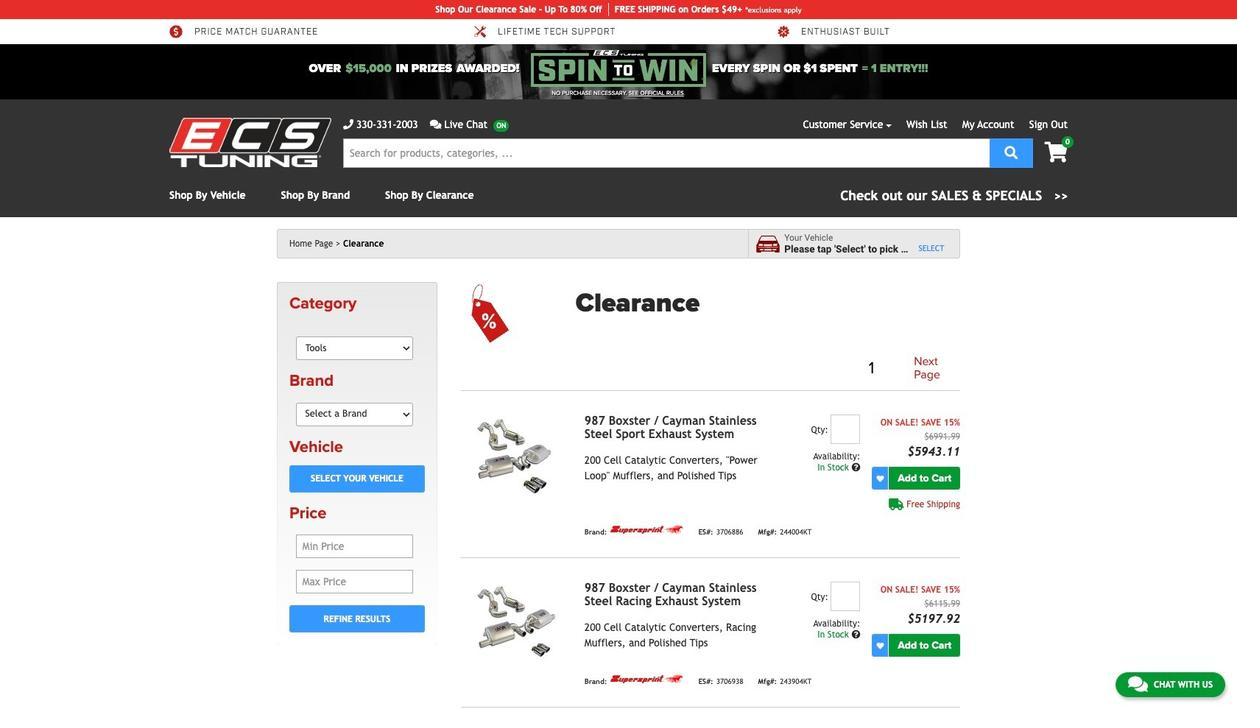 Task type: describe. For each thing, give the bounding box(es) containing it.
ecs tuning 'spin to win' contest logo image
[[531, 50, 706, 87]]

add to wish list image
[[877, 642, 884, 649]]

comments image
[[1128, 675, 1148, 693]]

Min Price number field
[[296, 535, 413, 558]]

ecs tuning image
[[169, 118, 331, 167]]

add to wish list image
[[877, 475, 884, 482]]

es#3706886 - 244004kt - 987 boxster / cayman stainless steel sport exhaust system - 200 cell catalytic converters, "power loop" mufflers, and polished tips - supersprint - porsche image
[[461, 415, 573, 499]]



Task type: locate. For each thing, give the bounding box(es) containing it.
1 supersprint - corporate logo image from the top
[[610, 525, 684, 535]]

0 vertical spatial supersprint - corporate logo image
[[610, 525, 684, 535]]

search image
[[1005, 145, 1018, 159]]

Search text field
[[343, 138, 990, 168]]

None number field
[[831, 415, 861, 444], [831, 582, 861, 611], [831, 415, 861, 444], [831, 582, 861, 611]]

1 question circle image from the top
[[852, 463, 861, 472]]

paginated product list navigation navigation
[[576, 353, 960, 385]]

shopping cart image
[[1045, 142, 1068, 163]]

2 supersprint - corporate logo image from the top
[[610, 675, 684, 684]]

es#3706938 - 243904kt - 987 boxster / cayman stainless steel racing exhaust system - 200 cell catalytic converters, racing mufflers, and polished tips - supersprint - porsche image
[[461, 582, 573, 666]]

question circle image
[[852, 463, 861, 472], [852, 631, 861, 639]]

supersprint - corporate logo image for es#3706938 - 243904kt - 987 boxster / cayman stainless steel racing exhaust system - 200 cell catalytic converters, racing mufflers, and polished tips - supersprint - porsche image
[[610, 675, 684, 684]]

Max Price number field
[[296, 570, 413, 594]]

supersprint - corporate logo image
[[610, 525, 684, 535], [610, 675, 684, 684]]

question circle image for add to wish list icon
[[852, 631, 861, 639]]

2 question circle image from the top
[[852, 631, 861, 639]]

phone image
[[343, 119, 354, 130]]

supersprint - corporate logo image for es#3706886 - 244004kt - 987 boxster / cayman stainless steel sport exhaust system - 200 cell catalytic converters, "power loop" mufflers, and polished tips - supersprint - porsche image on the left bottom of the page
[[610, 525, 684, 535]]

comments image
[[430, 119, 441, 130]]

0 vertical spatial question circle image
[[852, 463, 861, 472]]

1 vertical spatial supersprint - corporate logo image
[[610, 675, 684, 684]]

1 vertical spatial question circle image
[[852, 631, 861, 639]]

question circle image for add to wish list image
[[852, 463, 861, 472]]



Task type: vqa. For each thing, say whether or not it's contained in the screenshot.
1st the Add to Wish List icon from the bottom of the page
yes



